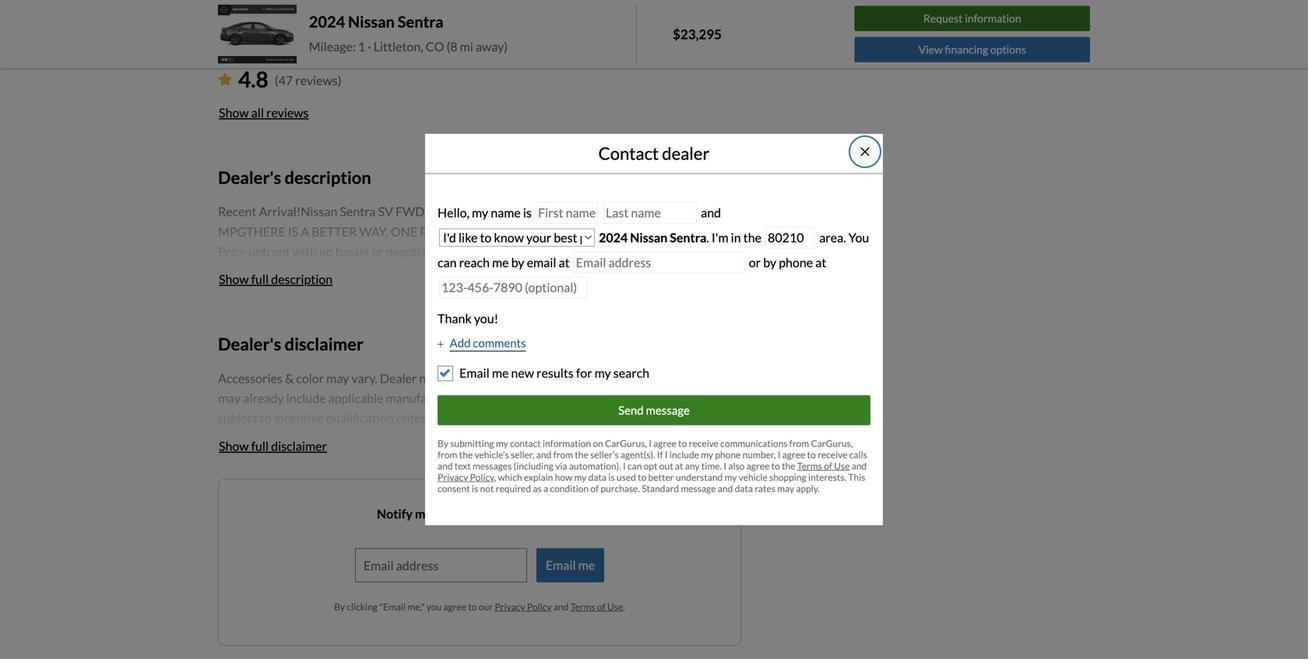 Task type: describe. For each thing, give the bounding box(es) containing it.
a
[[544, 483, 548, 495]]

and left via on the left of page
[[536, 449, 552, 461]]

Zip code field
[[766, 227, 815, 249]]

,
[[494, 472, 496, 483]]

agent(s).
[[621, 449, 655, 461]]

0 horizontal spatial from
[[438, 449, 457, 461]]

reviews)
[[295, 73, 342, 88]]

email for email me new results for my search
[[459, 366, 490, 381]]

options
[[991, 43, 1026, 56]]

away)
[[476, 39, 508, 54]]

which
[[498, 472, 522, 483]]

message inside , which explain how my data is used to better understand my vehicle shopping interests. this consent is not required as a condition of purchase. standard message and data rates may apply.
[[681, 483, 716, 495]]

add comments button
[[438, 334, 526, 352]]

sentra for 2024 nissan sentra mileage: 1 · littleton, co (8 mi away)
[[398, 12, 444, 31]]

financing
[[945, 43, 988, 56]]

(8
[[447, 39, 458, 54]]

dealer
[[218, 31, 270, 52]]

reviews inside show all reviews button
[[266, 105, 309, 120]]

i right number,
[[778, 449, 781, 461]]

send
[[618, 403, 644, 417]]

·
[[368, 39, 371, 54]]

and down email me button
[[554, 602, 569, 613]]

of inside , which explain how my data is used to better understand my vehicle shopping interests. this consent is not required as a condition of purchase. standard message and data rates may apply.
[[591, 483, 599, 495]]

view financing options button
[[855, 37, 1090, 62]]

one
[[562, 507, 583, 522]]

by for by clicking "email me," you agree to our privacy policy and terms of use .
[[334, 602, 345, 613]]

terms of use link inside contact dealer dialog
[[797, 461, 850, 472]]

Last name field
[[604, 202, 697, 224]]

agree up the out
[[654, 438, 677, 449]]

request information button
[[855, 6, 1090, 31]]

by clicking "email me," you agree to our privacy policy and terms of use .
[[334, 602, 625, 613]]

and inside , which explain how my data is used to better understand my vehicle shopping interests. this consent is not required as a condition of purchase. standard message and data rates may apply.
[[718, 483, 733, 495]]

or
[[749, 255, 761, 270]]

1 cargurus, from the left
[[605, 438, 647, 449]]

dealer's disclaimer
[[218, 334, 364, 354]]

Phone (optional) telephone field
[[439, 277, 587, 299]]

0 vertical spatial disclaimer
[[285, 334, 364, 354]]

shopping
[[769, 472, 807, 483]]

2 horizontal spatial at
[[816, 255, 827, 270]]

view financing options
[[919, 43, 1026, 56]]

as
[[533, 483, 542, 495]]

0 horizontal spatial receive
[[689, 438, 719, 449]]

2024 nissan sentra image
[[218, 5, 297, 64]]

i right if
[[665, 449, 668, 461]]

email me
[[546, 558, 595, 573]]

request information
[[924, 12, 1022, 25]]

use inside the terms of use and privacy policy
[[834, 461, 850, 472]]

of down consent
[[435, 507, 446, 522]]

2024 for 2024 nissan sentra mileage: 1 · littleton, co (8 mi away)
[[309, 12, 345, 31]]

clicking
[[347, 602, 378, 613]]

privacy policy link inside contact dealer dialog
[[438, 472, 494, 483]]

name
[[491, 205, 521, 220]]

0 horizontal spatial new
[[448, 507, 472, 522]]

hello,
[[438, 205, 470, 220]]

thank
[[438, 311, 472, 326]]

full for description
[[251, 272, 269, 287]]

can inside by submitting my contact information on cargurus, i agree to receive communications from cargurus, from the vehicle's seller, and from the seller's agent(s). if i include my phone number, i agree to receive calls and text messages (including via automation). i can opt out at any time. i also agree to the
[[628, 461, 642, 472]]

my right for
[[595, 366, 611, 381]]

additional information
[[218, 443, 342, 459]]

you!
[[474, 311, 498, 326]]

show for dealer's description
[[219, 272, 249, 287]]

out
[[659, 461, 673, 472]]

0 horizontal spatial .
[[623, 602, 625, 613]]

littleton,
[[374, 39, 423, 54]]

agree up shopping
[[782, 449, 806, 461]]

request
[[924, 12, 963, 25]]

1 vertical spatial email address email field
[[356, 549, 526, 582]]

area.
[[819, 230, 846, 245]]

i left if
[[649, 438, 652, 449]]

phone inside by submitting my contact information on cargurus, i agree to receive communications from cargurus, from the vehicle's seller, and from the seller's agent(s). if i include my phone number, i agree to receive calls and text messages (including via automation). i can opt out at any time. i also agree to the
[[715, 449, 741, 461]]

send message button
[[438, 395, 871, 426]]

i'm
[[712, 230, 729, 245]]

vehicle
[[739, 472, 768, 483]]

2024 nissan sentra . i'm in the
[[599, 230, 764, 245]]

, which explain how my data is used to better understand my vehicle shopping interests. this consent is not required as a condition of purchase. standard message and data rates may apply.
[[438, 472, 866, 495]]

how
[[555, 472, 573, 483]]

0 vertical spatial reviews
[[273, 31, 333, 52]]

show full description
[[219, 272, 333, 287]]

i left also
[[724, 461, 727, 472]]

seller's
[[590, 449, 619, 461]]

may
[[777, 483, 794, 495]]

of down email me button
[[597, 602, 606, 613]]

2 horizontal spatial from
[[790, 438, 809, 449]]

my left name
[[472, 205, 488, 220]]

$23,295
[[673, 26, 722, 42]]

add
[[450, 336, 471, 350]]

by inside area. you can reach me by email at
[[511, 255, 525, 270]]

2024 for 2024 nissan sentra . i'm in the
[[599, 230, 628, 245]]

seller,
[[511, 449, 535, 461]]

close modal contact dealer image
[[859, 146, 871, 158]]

notify
[[377, 507, 413, 522]]

all
[[251, 105, 264, 120]]

First name field
[[536, 202, 598, 224]]

explain
[[524, 472, 553, 483]]

1 horizontal spatial receive
[[818, 449, 848, 461]]

1 vertical spatial terms
[[571, 602, 596, 613]]

agree right also
[[747, 461, 770, 472]]

1 horizontal spatial phone
[[779, 255, 813, 270]]

mileage:
[[309, 39, 356, 54]]

1 horizontal spatial is
[[523, 205, 532, 220]]

my right 'time.'
[[725, 472, 737, 483]]

text
[[455, 461, 471, 472]]

you
[[427, 602, 442, 613]]

my left contact
[[496, 438, 508, 449]]

mi
[[460, 39, 473, 54]]

1 vertical spatial use
[[607, 602, 623, 613]]

results
[[537, 366, 574, 381]]

the right in
[[744, 230, 762, 245]]

1 horizontal spatial from
[[553, 449, 573, 461]]

vehicle's
[[475, 449, 509, 461]]

dealer reviews
[[218, 31, 333, 52]]

1 vertical spatial privacy
[[495, 602, 525, 613]]

messages
[[473, 461, 512, 472]]

at inside area. you can reach me by email at
[[559, 255, 570, 270]]

reach
[[459, 255, 490, 270]]

understand
[[676, 472, 723, 483]]

email address email field inside contact dealer dialog
[[574, 252, 745, 274]]

me for email me new results for my search
[[492, 366, 509, 381]]

show all reviews
[[219, 105, 309, 120]]

submitting
[[450, 438, 494, 449]]

description inside button
[[271, 272, 333, 287]]

2 by from the left
[[763, 255, 777, 270]]

contact dealer dialog
[[425, 134, 883, 526]]

nissan for 2024 nissan sentra . i'm in the
[[630, 230, 668, 245]]

any
[[685, 461, 700, 472]]

1 horizontal spatial data
[[735, 483, 753, 495]]

contact dealer
[[599, 143, 710, 163]]

if
[[657, 449, 663, 461]]

plus image
[[438, 341, 444, 349]]

my right how
[[574, 472, 587, 483]]

me for email me
[[578, 558, 595, 573]]

information inside by submitting my contact information on cargurus, i agree to receive communications from cargurus, from the vehicle's seller, and from the seller's agent(s). if i include my phone number, i agree to receive calls and text messages (including via automation). i can opt out at any time. i also agree to the
[[543, 438, 591, 449]]

view
[[919, 43, 943, 56]]



Task type: locate. For each thing, give the bounding box(es) containing it.
from
[[790, 438, 809, 449], [438, 449, 457, 461], [553, 449, 573, 461]]

0 vertical spatial dealer's
[[218, 167, 281, 187]]

2 show from the top
[[219, 272, 249, 287]]

0 vertical spatial terms of use link
[[797, 461, 850, 472]]

nissan up ·
[[348, 12, 395, 31]]

1 horizontal spatial terms of use link
[[797, 461, 850, 472]]

purchase.
[[601, 483, 640, 495]]

notify me of new listings like this one
[[377, 507, 583, 522]]

data down seller's
[[588, 472, 607, 483]]

information inside button
[[965, 12, 1022, 25]]

show full disclaimer button
[[218, 430, 328, 464]]

and up i'm
[[699, 205, 721, 220]]

0 vertical spatial full
[[251, 272, 269, 287]]

is right name
[[523, 205, 532, 220]]

Email address email field
[[574, 252, 745, 274], [356, 549, 526, 582]]

1 vertical spatial can
[[628, 461, 642, 472]]

policy down vehicle's
[[470, 472, 494, 483]]

email down one
[[546, 558, 576, 573]]

1 vertical spatial show
[[219, 272, 249, 287]]

and down also
[[718, 483, 733, 495]]

agree right you
[[443, 602, 467, 613]]

can left opt
[[628, 461, 642, 472]]

reviews
[[273, 31, 333, 52], [266, 105, 309, 120]]

and
[[699, 205, 721, 220], [536, 449, 552, 461], [438, 461, 453, 472], [852, 461, 867, 472], [718, 483, 733, 495], [554, 602, 569, 613]]

0 vertical spatial by
[[438, 438, 449, 449]]

2024 up mileage:
[[309, 12, 345, 31]]

agree
[[654, 438, 677, 449], [782, 449, 806, 461], [747, 461, 770, 472], [443, 602, 467, 613]]

required
[[496, 483, 531, 495]]

0 vertical spatial use
[[834, 461, 850, 472]]

0 vertical spatial privacy
[[438, 472, 468, 483]]

0 horizontal spatial can
[[438, 255, 457, 270]]

opt
[[644, 461, 658, 472]]

from up shopping
[[790, 438, 809, 449]]

terms
[[797, 461, 822, 472], [571, 602, 596, 613]]

add comments
[[450, 336, 526, 350]]

number,
[[743, 449, 776, 461]]

by inside by submitting my contact information on cargurus, i agree to receive communications from cargurus, from the vehicle's seller, and from the seller's agent(s). if i include my phone number, i agree to receive calls and text messages (including via automation). i can opt out at any time. i also agree to the
[[438, 438, 449, 449]]

1 show from the top
[[219, 105, 249, 120]]

me,"
[[408, 602, 425, 613]]

cargurus, right the on at the left bottom of the page
[[605, 438, 647, 449]]

1 vertical spatial sentra
[[670, 230, 707, 245]]

nissan for 2024 nissan sentra mileage: 1 · littleton, co (8 mi away)
[[348, 12, 395, 31]]

time.
[[702, 461, 722, 472]]

dealer's for dealer's description
[[218, 167, 281, 187]]

policy down email me button
[[527, 602, 552, 613]]

area. you can reach me by email at
[[438, 230, 869, 270]]

.
[[707, 230, 709, 245], [623, 602, 625, 613]]

sentra inside contact dealer dialog
[[670, 230, 707, 245]]

1 vertical spatial nissan
[[630, 230, 668, 245]]

via
[[555, 461, 567, 472]]

1 horizontal spatial at
[[675, 461, 683, 472]]

0 vertical spatial description
[[285, 167, 371, 187]]

me right reach
[[492, 255, 509, 270]]

listings
[[474, 507, 514, 522]]

message down any at the bottom
[[681, 483, 716, 495]]

automation).
[[569, 461, 621, 472]]

is left not
[[472, 483, 478, 495]]

or by phone at
[[749, 255, 827, 270]]

0 horizontal spatial data
[[588, 472, 607, 483]]

2 cargurus, from the left
[[811, 438, 853, 449]]

terms of use link down email me button
[[571, 602, 623, 613]]

0 horizontal spatial sentra
[[398, 12, 444, 31]]

1 vertical spatial reviews
[[266, 105, 309, 120]]

to up may
[[771, 461, 780, 472]]

email me new results for my search
[[459, 366, 650, 381]]

0 horizontal spatial email
[[459, 366, 490, 381]]

from up how
[[553, 449, 573, 461]]

email for email me
[[546, 558, 576, 573]]

1 horizontal spatial terms
[[797, 461, 822, 472]]

1 vertical spatial disclaimer
[[271, 439, 327, 454]]

my right any at the bottom
[[701, 449, 713, 461]]

message inside button
[[646, 403, 690, 417]]

3 show from the top
[[219, 439, 249, 454]]

nissan
[[348, 12, 395, 31], [630, 230, 668, 245]]

2024 down last name field
[[599, 230, 628, 245]]

1 horizontal spatial use
[[834, 461, 850, 472]]

cargurus,
[[605, 438, 647, 449], [811, 438, 853, 449]]

this
[[848, 472, 866, 483]]

privacy right "our"
[[495, 602, 525, 613]]

show for dealer reviews
[[219, 105, 249, 120]]

1 vertical spatial message
[[681, 483, 716, 495]]

calls
[[849, 449, 867, 461]]

0 vertical spatial phone
[[779, 255, 813, 270]]

1 vertical spatial terms of use link
[[571, 602, 623, 613]]

the left the on at the left bottom of the page
[[575, 449, 589, 461]]

from up consent
[[438, 449, 457, 461]]

1 vertical spatial phone
[[715, 449, 741, 461]]

full
[[251, 272, 269, 287], [251, 439, 269, 454]]

at right 'email'
[[559, 255, 570, 270]]

show full description button
[[218, 263, 333, 297]]

1 vertical spatial by
[[334, 602, 345, 613]]

1 horizontal spatial can
[[628, 461, 642, 472]]

0 vertical spatial can
[[438, 255, 457, 270]]

terms down email me button
[[571, 602, 596, 613]]

nissan inside contact dealer dialog
[[630, 230, 668, 245]]

email me button
[[536, 549, 604, 583]]

terms of use and privacy policy
[[438, 461, 867, 483]]

description
[[285, 167, 371, 187], [271, 272, 333, 287]]

1 full from the top
[[251, 272, 269, 287]]

of inside the terms of use and privacy policy
[[824, 461, 832, 472]]

contact
[[510, 438, 541, 449]]

me for notify me of new listings like this one
[[415, 507, 432, 522]]

4.8 (47 reviews)
[[238, 66, 342, 92]]

the up may
[[782, 461, 796, 472]]

dealer
[[662, 143, 710, 163]]

by right the or
[[763, 255, 777, 270]]

1 horizontal spatial email address email field
[[574, 252, 745, 274]]

1 horizontal spatial information
[[965, 12, 1022, 25]]

the left vehicle's
[[459, 449, 473, 461]]

0 horizontal spatial terms of use link
[[571, 602, 623, 613]]

at inside by submitting my contact information on cargurus, i agree to receive communications from cargurus, from the vehicle's seller, and from the seller's agent(s). if i include my phone number, i agree to receive calls and text messages (including via automation). i can opt out at any time. i also agree to the
[[675, 461, 683, 472]]

1 vertical spatial information
[[543, 438, 591, 449]]

1 vertical spatial privacy policy link
[[495, 602, 552, 613]]

additional
[[218, 443, 275, 459]]

0 horizontal spatial nissan
[[348, 12, 395, 31]]

reviews right all
[[266, 105, 309, 120]]

2 horizontal spatial is
[[608, 472, 615, 483]]

of left the this
[[824, 461, 832, 472]]

sentra for 2024 nissan sentra . i'm in the
[[670, 230, 707, 245]]

1 vertical spatial email
[[546, 558, 576, 573]]

comments
[[473, 336, 526, 350]]

0 vertical spatial sentra
[[398, 12, 444, 31]]

phone
[[779, 255, 813, 270], [715, 449, 741, 461]]

0 horizontal spatial privacy policy link
[[438, 472, 494, 483]]

phone left number,
[[715, 449, 741, 461]]

privacy left not
[[438, 472, 468, 483]]

0 vertical spatial show
[[219, 105, 249, 120]]

show
[[219, 105, 249, 120], [219, 272, 249, 287], [219, 439, 249, 454]]

data left 'rates'
[[735, 483, 753, 495]]

me
[[492, 255, 509, 270], [492, 366, 509, 381], [415, 507, 432, 522], [578, 558, 595, 573]]

send message
[[618, 403, 690, 417]]

me down 'comments'
[[492, 366, 509, 381]]

information up via on the left of page
[[543, 438, 591, 449]]

new down consent
[[448, 507, 472, 522]]

new inside contact dealer dialog
[[511, 366, 534, 381]]

search
[[614, 366, 650, 381]]

1 horizontal spatial 2024
[[599, 230, 628, 245]]

full for disclaimer
[[251, 439, 269, 454]]

use
[[834, 461, 850, 472], [607, 602, 623, 613]]

show all reviews button
[[218, 96, 310, 130]]

dealer's for dealer's disclaimer
[[218, 334, 281, 354]]

1 vertical spatial full
[[251, 439, 269, 454]]

rates
[[755, 483, 776, 495]]

0 vertical spatial email
[[459, 366, 490, 381]]

email address email field up you
[[356, 549, 526, 582]]

0 vertical spatial 2024
[[309, 12, 345, 31]]

me inside email me button
[[578, 558, 595, 573]]

show for dealer's disclaimer
[[219, 439, 249, 454]]

1 horizontal spatial new
[[511, 366, 534, 381]]

me inside area. you can reach me by email at
[[492, 255, 509, 270]]

0 horizontal spatial at
[[559, 255, 570, 270]]

0 horizontal spatial phone
[[715, 449, 741, 461]]

1
[[358, 39, 365, 54]]

2 vertical spatial show
[[219, 439, 249, 454]]

email inside button
[[546, 558, 576, 573]]

0 vertical spatial information
[[965, 12, 1022, 25]]

0 horizontal spatial information
[[543, 438, 591, 449]]

cargurus, up interests.
[[811, 438, 853, 449]]

full up dealer's disclaimer
[[251, 272, 269, 287]]

to up interests.
[[807, 449, 816, 461]]

0 vertical spatial .
[[707, 230, 709, 245]]

at right the out
[[675, 461, 683, 472]]

by submitting my contact information on cargurus, i agree to receive communications from cargurus, from the vehicle's seller, and from the seller's agent(s). if i include my phone number, i agree to receive calls and text messages (including via automation). i can opt out at any time. i also agree to the
[[438, 438, 867, 472]]

like
[[516, 507, 536, 522]]

1 horizontal spatial by
[[763, 255, 777, 270]]

1 vertical spatial new
[[448, 507, 472, 522]]

1 horizontal spatial policy
[[527, 602, 552, 613]]

reviews up 4.8 (47 reviews)
[[273, 31, 333, 52]]

0 vertical spatial nissan
[[348, 12, 395, 31]]

dealer's down show full description button
[[218, 334, 281, 354]]

1 vertical spatial description
[[271, 272, 333, 287]]

policy
[[470, 472, 494, 483], [527, 602, 552, 613]]

sentra up co
[[398, 12, 444, 31]]

0 horizontal spatial 2024
[[309, 12, 345, 31]]

1 by from the left
[[511, 255, 525, 270]]

at
[[559, 255, 570, 270], [816, 255, 827, 270], [675, 461, 683, 472]]

1 horizontal spatial privacy policy link
[[495, 602, 552, 613]]

me down one
[[578, 558, 595, 573]]

0 horizontal spatial by
[[511, 255, 525, 270]]

and right interests.
[[852, 461, 867, 472]]

. inside contact dealer dialog
[[707, 230, 709, 245]]

to up any at the bottom
[[678, 438, 687, 449]]

to
[[678, 438, 687, 449], [807, 449, 816, 461], [771, 461, 780, 472], [638, 472, 647, 483], [468, 602, 477, 613]]

co
[[426, 39, 444, 54]]

terms inside the terms of use and privacy policy
[[797, 461, 822, 472]]

0 horizontal spatial by
[[334, 602, 345, 613]]

our
[[479, 602, 493, 613]]

standard
[[642, 483, 679, 495]]

can inside area. you can reach me by email at
[[438, 255, 457, 270]]

2 dealer's from the top
[[218, 334, 281, 354]]

sentra left i'm
[[670, 230, 707, 245]]

0 vertical spatial new
[[511, 366, 534, 381]]

1 horizontal spatial privacy
[[495, 602, 525, 613]]

0 vertical spatial privacy policy link
[[438, 472, 494, 483]]

of down automation). on the left bottom of the page
[[591, 483, 599, 495]]

phone down zip code field
[[779, 255, 813, 270]]

1 horizontal spatial .
[[707, 230, 709, 245]]

new left results
[[511, 366, 534, 381]]

i right seller's
[[623, 461, 626, 472]]

1 horizontal spatial cargurus,
[[811, 438, 853, 449]]

0 horizontal spatial use
[[607, 602, 623, 613]]

2024 nissan sentra mileage: 1 · littleton, co (8 mi away)
[[309, 12, 508, 54]]

by left 'email'
[[511, 255, 525, 270]]

information
[[277, 443, 342, 459]]

2024 inside 2024 nissan sentra mileage: 1 · littleton, co (8 mi away)
[[309, 12, 345, 31]]

to inside , which explain how my data is used to better understand my vehicle shopping interests. this consent is not required as a condition of purchase. standard message and data rates may apply.
[[638, 472, 647, 483]]

by
[[511, 255, 525, 270], [763, 255, 777, 270]]

hello, my name is
[[438, 205, 534, 220]]

of
[[824, 461, 832, 472], [591, 483, 599, 495], [435, 507, 446, 522], [597, 602, 606, 613]]

email inside contact dealer dialog
[[459, 366, 490, 381]]

1 horizontal spatial nissan
[[630, 230, 668, 245]]

message right send
[[646, 403, 690, 417]]

is left used
[[608, 472, 615, 483]]

2024 inside contact dealer dialog
[[599, 230, 628, 245]]

0 horizontal spatial cargurus,
[[605, 438, 647, 449]]

0 horizontal spatial privacy
[[438, 472, 468, 483]]

2 full from the top
[[251, 439, 269, 454]]

dealer's description
[[218, 167, 371, 187]]

0 vertical spatial email address email field
[[574, 252, 745, 274]]

and inside the terms of use and privacy policy
[[852, 461, 867, 472]]

receive up interests.
[[818, 449, 848, 461]]

dealer's
[[218, 167, 281, 187], [218, 334, 281, 354]]

0 horizontal spatial email address email field
[[356, 549, 526, 582]]

0 vertical spatial terms
[[797, 461, 822, 472]]

on
[[593, 438, 603, 449]]

used
[[617, 472, 636, 483]]

and left 'text'
[[438, 461, 453, 472]]

privacy inside the terms of use and privacy policy
[[438, 472, 468, 483]]

0 vertical spatial policy
[[470, 472, 494, 483]]

1 dealer's from the top
[[218, 167, 281, 187]]

me right notify on the bottom
[[415, 507, 432, 522]]

contact
[[599, 143, 659, 163]]

1 vertical spatial 2024
[[599, 230, 628, 245]]

1 horizontal spatial by
[[438, 438, 449, 449]]

full left information
[[251, 439, 269, 454]]

disclaimer inside show full disclaimer button
[[271, 439, 327, 454]]

star image
[[218, 73, 232, 85]]

thank you!
[[438, 311, 498, 326]]

to right used
[[638, 472, 647, 483]]

receive up 'time.'
[[689, 438, 719, 449]]

0 vertical spatial message
[[646, 403, 690, 417]]

0 horizontal spatial is
[[472, 483, 478, 495]]

privacy
[[438, 472, 468, 483], [495, 602, 525, 613]]

1 vertical spatial policy
[[527, 602, 552, 613]]

policy inside the terms of use and privacy policy
[[470, 472, 494, 483]]

better
[[648, 472, 674, 483]]

dealer's down all
[[218, 167, 281, 187]]

0 horizontal spatial policy
[[470, 472, 494, 483]]

terms of use link
[[797, 461, 850, 472], [571, 602, 623, 613]]

terms of use link up apply.
[[797, 461, 850, 472]]

1 horizontal spatial sentra
[[670, 230, 707, 245]]

1 vertical spatial .
[[623, 602, 625, 613]]

by left clicking
[[334, 602, 345, 613]]

information up options
[[965, 12, 1022, 25]]

sentra inside 2024 nissan sentra mileage: 1 · littleton, co (8 mi away)
[[398, 12, 444, 31]]

terms up apply.
[[797, 461, 822, 472]]

can left reach
[[438, 255, 457, 270]]

at down "area."
[[816, 255, 827, 270]]

email address email field down 2024 nissan sentra . i'm in the
[[574, 252, 745, 274]]

1 horizontal spatial email
[[546, 558, 576, 573]]

email
[[527, 255, 556, 270]]

to left "our"
[[468, 602, 477, 613]]

by left submitting
[[438, 438, 449, 449]]

you
[[849, 230, 869, 245]]

in
[[731, 230, 741, 245]]

nissan inside 2024 nissan sentra mileage: 1 · littleton, co (8 mi away)
[[348, 12, 395, 31]]

1 vertical spatial dealer's
[[218, 334, 281, 354]]

0 horizontal spatial terms
[[571, 602, 596, 613]]

by for by submitting my contact information on cargurus, i agree to receive communications from cargurus, from the vehicle's seller, and from the seller's agent(s). if i include my phone number, i agree to receive calls and text messages (including via automation). i can opt out at any time. i also agree to the
[[438, 438, 449, 449]]

email down 'add comments' button
[[459, 366, 490, 381]]

not
[[480, 483, 494, 495]]

2024
[[309, 12, 345, 31], [599, 230, 628, 245]]

nissan down last name field
[[630, 230, 668, 245]]

"email
[[379, 602, 406, 613]]

the
[[744, 230, 762, 245], [459, 449, 473, 461], [575, 449, 589, 461], [782, 461, 796, 472]]



Task type: vqa. For each thing, say whether or not it's contained in the screenshot.
Dealer's associated with Dealer's description
yes



